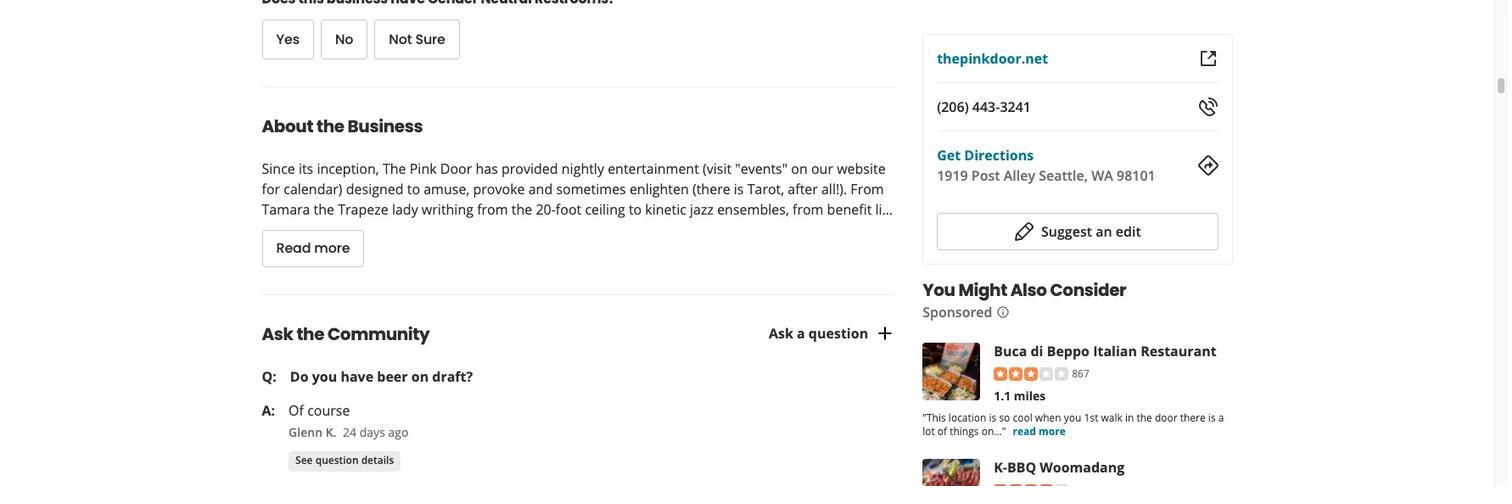 Task type: vqa. For each thing, say whether or not it's contained in the screenshot.
ITALIAN
yes



Task type: describe. For each thing, give the bounding box(es) containing it.
all!).
[[822, 180, 847, 198]]

you inside "ask the community" "element"
[[312, 367, 337, 386]]

ask a question link
[[769, 323, 896, 344]]

more for read more
[[1039, 425, 1066, 439]]

…
[[882, 200, 893, 219]]

3241
[[1000, 98, 1031, 116]]

2 from from the left
[[793, 200, 824, 219]]

since its inception, the pink door has provided nightly entertainment (visit "events" on our website for calendar) designed to amuse, provoke and sometimes enlighten (there is tarot, after all!). from tamara the trapeze lady writhing from the 20-foot ceiling to kinetic jazz ensembles, from benefit li …
[[262, 159, 893, 219]]

days
[[360, 424, 385, 440]]

you might also consider
[[923, 278, 1127, 302]]

ask the community
[[262, 322, 430, 346]]

about
[[262, 114, 313, 138]]

get
[[937, 146, 961, 165]]

about the business element
[[235, 86, 896, 267]]

1.1 miles
[[994, 389, 1046, 405]]

ask a question
[[769, 324, 868, 343]]

lot
[[923, 425, 935, 439]]

so
[[999, 411, 1010, 426]]

beer
[[377, 367, 408, 386]]

tarot,
[[747, 180, 784, 198]]

provided
[[502, 159, 558, 178]]

on inside 'since its inception, the pink door has provided nightly entertainment (visit "events" on our website for calendar) designed to amuse, provoke and sometimes enlighten (there is tarot, after all!). from tamara the trapeze lady writhing from the 20-foot ceiling to kinetic jazz ensembles, from benefit li …'
[[791, 159, 808, 178]]

a inside "this location is so cool when you 1st walk in the door there is a lot of things on…"
[[1219, 411, 1224, 426]]

1 vertical spatial to
[[629, 200, 642, 219]]

the down the calendar)
[[314, 200, 334, 219]]

see
[[295, 453, 313, 468]]

website
[[837, 159, 886, 178]]

read more button
[[262, 230, 364, 267]]

community
[[328, 322, 430, 346]]

thepinkdoor.net link
[[937, 49, 1048, 68]]

seattle,
[[1039, 166, 1088, 185]]

question inside ask a question 'link'
[[809, 324, 868, 343]]

sponsored
[[923, 303, 993, 322]]

443-
[[973, 98, 1000, 116]]

1 from from the left
[[477, 200, 508, 219]]

yes button
[[262, 19, 314, 59]]

business
[[348, 114, 423, 138]]

restaurant
[[1141, 342, 1217, 361]]

1 horizontal spatial is
[[989, 411, 997, 426]]

24 external link v2 image
[[1198, 48, 1218, 69]]

not sure button
[[375, 19, 460, 59]]

trapeze
[[338, 200, 389, 219]]

have
[[341, 367, 374, 386]]

our
[[811, 159, 833, 178]]

do you have beer on draft?
[[290, 367, 473, 386]]

writhing
[[422, 200, 474, 219]]

question inside see question details link
[[315, 453, 359, 468]]

the left 20-
[[512, 200, 532, 219]]

sometimes
[[556, 180, 626, 198]]

location
[[949, 411, 987, 426]]

(visit
[[703, 159, 732, 178]]

course
[[307, 401, 350, 420]]

in
[[1125, 411, 1134, 426]]

door
[[1155, 411, 1178, 426]]

ensembles,
[[717, 200, 789, 219]]

of
[[938, 425, 947, 439]]

ask for ask the community
[[262, 322, 293, 346]]

the inside "this location is so cool when you 1st walk in the door there is a lot of things on…"
[[1137, 411, 1152, 426]]

from
[[851, 180, 884, 198]]

of course glenn k. 24 days ago
[[289, 401, 409, 440]]

ask the community element
[[235, 294, 923, 486]]

li
[[875, 200, 882, 219]]

q:
[[262, 367, 277, 386]]

tamara
[[262, 200, 310, 219]]

designed
[[346, 180, 404, 198]]

buca di beppo italian restaurant link
[[994, 342, 1217, 361]]

miles
[[1014, 389, 1046, 405]]

details
[[361, 453, 394, 468]]

more for read more
[[314, 239, 350, 258]]

(206)
[[937, 98, 969, 116]]

a inside ask a question 'link'
[[797, 324, 805, 343]]

read more
[[276, 239, 350, 258]]

k-bbq woomadang
[[994, 459, 1125, 478]]

see question details
[[295, 453, 394, 468]]

consider
[[1050, 278, 1127, 302]]

might
[[959, 278, 1007, 302]]

no
[[335, 29, 353, 49]]

yes
[[276, 29, 300, 49]]

pink
[[410, 159, 437, 178]]

provoke
[[473, 180, 525, 198]]

24 phone v2 image
[[1198, 97, 1218, 117]]

and
[[529, 180, 553, 198]]

read
[[1013, 425, 1036, 439]]

ago
[[388, 424, 409, 440]]

1919
[[937, 166, 968, 185]]

inception,
[[317, 159, 379, 178]]



Task type: locate. For each thing, give the bounding box(es) containing it.
to up lady
[[407, 180, 420, 198]]

0 vertical spatial a
[[797, 324, 805, 343]]

more inside button
[[314, 239, 350, 258]]

more right read
[[314, 239, 350, 258]]

benefit
[[827, 200, 872, 219]]

door
[[440, 159, 472, 178]]

1 horizontal spatial more
[[1039, 425, 1066, 439]]

no button
[[321, 19, 368, 59]]

ask
[[262, 322, 293, 346], [769, 324, 794, 343]]

0 horizontal spatial more
[[314, 239, 350, 258]]

98101
[[1117, 166, 1156, 185]]

get directions 1919 post alley seattle, wa 98101
[[937, 146, 1156, 185]]

1 horizontal spatial from
[[793, 200, 824, 219]]

italian
[[1093, 342, 1137, 361]]

nightly
[[562, 159, 604, 178]]

1st
[[1084, 411, 1099, 426]]

"events"
[[735, 159, 788, 178]]

a right there
[[1219, 411, 1224, 426]]

the inside "element"
[[297, 322, 324, 346]]

on…"
[[982, 425, 1006, 439]]

1 horizontal spatial to
[[629, 200, 642, 219]]

to
[[407, 180, 420, 198], [629, 200, 642, 219]]

0 vertical spatial to
[[407, 180, 420, 198]]

jazz
[[690, 200, 714, 219]]

there
[[1180, 411, 1206, 426]]

16 info v2 image
[[996, 306, 1010, 320]]

foot
[[556, 200, 582, 219]]

the
[[383, 159, 406, 178]]

1 vertical spatial a
[[1219, 411, 1224, 426]]

0 vertical spatial you
[[312, 367, 337, 386]]

buca di beppo italian restaurant
[[994, 342, 1217, 361]]

amuse,
[[424, 180, 470, 198]]

you
[[923, 278, 955, 302]]

0 horizontal spatial you
[[312, 367, 337, 386]]

24 directions v2 image
[[1198, 155, 1218, 176]]

ask for ask a question
[[769, 324, 794, 343]]

"this location is so cool when you 1st walk in the door there is a lot of things on…"
[[923, 411, 1224, 439]]

cool
[[1013, 411, 1033, 426]]

more
[[314, 239, 350, 258], [1039, 425, 1066, 439]]

calendar)
[[284, 180, 343, 198]]

an
[[1096, 222, 1112, 241]]

more right the read
[[1039, 425, 1066, 439]]

buca di beppo italian restaurant image
[[923, 343, 980, 401]]

on right beer
[[411, 367, 429, 386]]

post
[[972, 166, 1000, 185]]

0 horizontal spatial on
[[411, 367, 429, 386]]

3 star rating image
[[994, 368, 1069, 382]]

is inside 'since its inception, the pink door has provided nightly entertainment (visit "events" on our website for calendar) designed to amuse, provoke and sometimes enlighten (there is tarot, after all!). from tamara the trapeze lady writhing from the 20-foot ceiling to kinetic jazz ensembles, from benefit li …'
[[734, 180, 744, 198]]

is up ensembles,
[[734, 180, 744, 198]]

1 horizontal spatial you
[[1064, 411, 1082, 426]]

1 vertical spatial more
[[1039, 425, 1066, 439]]

1 horizontal spatial question
[[809, 324, 868, 343]]

from down provoke
[[477, 200, 508, 219]]

the right in
[[1137, 411, 1152, 426]]

ask inside 'link'
[[769, 324, 794, 343]]

20-
[[536, 200, 556, 219]]

enlighten
[[630, 180, 689, 198]]

1 vertical spatial question
[[315, 453, 359, 468]]

group
[[262, 19, 775, 59]]

di
[[1031, 342, 1044, 361]]

question
[[809, 324, 868, 343], [315, 453, 359, 468]]

you
[[312, 367, 337, 386], [1064, 411, 1082, 426]]

to right 'ceiling'
[[629, 200, 642, 219]]

0 horizontal spatial from
[[477, 200, 508, 219]]

is right there
[[1209, 411, 1216, 426]]

from
[[477, 200, 508, 219], [793, 200, 824, 219]]

0 horizontal spatial is
[[734, 180, 744, 198]]

on up after
[[791, 159, 808, 178]]

0 vertical spatial more
[[314, 239, 350, 258]]

you right do
[[312, 367, 337, 386]]

group containing yes
[[262, 19, 775, 59]]

1 horizontal spatial a
[[1219, 411, 1224, 426]]

0 vertical spatial on
[[791, 159, 808, 178]]

entertainment
[[608, 159, 699, 178]]

read
[[276, 239, 311, 258]]

from down after
[[793, 200, 824, 219]]

0 horizontal spatial to
[[407, 180, 420, 198]]

after
[[788, 180, 818, 198]]

also
[[1011, 278, 1047, 302]]

1.1
[[994, 389, 1011, 405]]

the up do
[[297, 322, 324, 346]]

0 horizontal spatial a
[[797, 324, 805, 343]]

1 vertical spatial you
[[1064, 411, 1082, 426]]

(206) 443-3241
[[937, 98, 1031, 116]]

its
[[299, 159, 313, 178]]

1 horizontal spatial ask
[[769, 324, 794, 343]]

see question details link
[[289, 451, 401, 472]]

ceiling
[[585, 200, 625, 219]]

do
[[290, 367, 309, 386]]

question down "k."
[[315, 453, 359, 468]]

alley
[[1004, 166, 1036, 185]]

"this
[[923, 411, 946, 426]]

read more link
[[1013, 425, 1066, 439]]

for
[[262, 180, 280, 198]]

not sure
[[389, 29, 445, 49]]

0 horizontal spatial question
[[315, 453, 359, 468]]

a:
[[262, 401, 275, 420]]

0 horizontal spatial ask
[[262, 322, 293, 346]]

(there
[[693, 180, 731, 198]]

sure
[[415, 29, 445, 49]]

the right about
[[317, 114, 344, 138]]

glenn
[[289, 424, 323, 440]]

of
[[289, 401, 304, 420]]

1 horizontal spatial on
[[791, 159, 808, 178]]

get directions link
[[937, 146, 1034, 165]]

24 add v2 image
[[875, 323, 896, 344]]

0 vertical spatial question
[[809, 324, 868, 343]]

woomadang
[[1040, 459, 1125, 478]]

867
[[1072, 367, 1090, 381]]

1 vertical spatial on
[[411, 367, 429, 386]]

question left 24 add v2 'image'
[[809, 324, 868, 343]]

beppo
[[1047, 342, 1090, 361]]

when
[[1035, 411, 1062, 426]]

you inside "this location is so cool when you 1st walk in the door there is a lot of things on…"
[[1064, 411, 1082, 426]]

on inside "ask the community" "element"
[[411, 367, 429, 386]]

draft?
[[432, 367, 473, 386]]

k-
[[994, 459, 1007, 478]]

24
[[343, 424, 357, 440]]

2 horizontal spatial is
[[1209, 411, 1216, 426]]

you left 1st
[[1064, 411, 1082, 426]]

has
[[476, 159, 498, 178]]

k.
[[326, 424, 336, 440]]

a left 24 add v2 'image'
[[797, 324, 805, 343]]

is left so
[[989, 411, 997, 426]]

k-bbq woomadang link
[[994, 459, 1125, 478]]

24 pencil v2 image
[[1014, 222, 1035, 242]]

suggest an edit button
[[937, 213, 1218, 250]]

lady
[[392, 200, 418, 219]]

wa
[[1092, 166, 1113, 185]]

bbq
[[1007, 459, 1036, 478]]

the
[[317, 114, 344, 138], [314, 200, 334, 219], [512, 200, 532, 219], [297, 322, 324, 346], [1137, 411, 1152, 426]]



